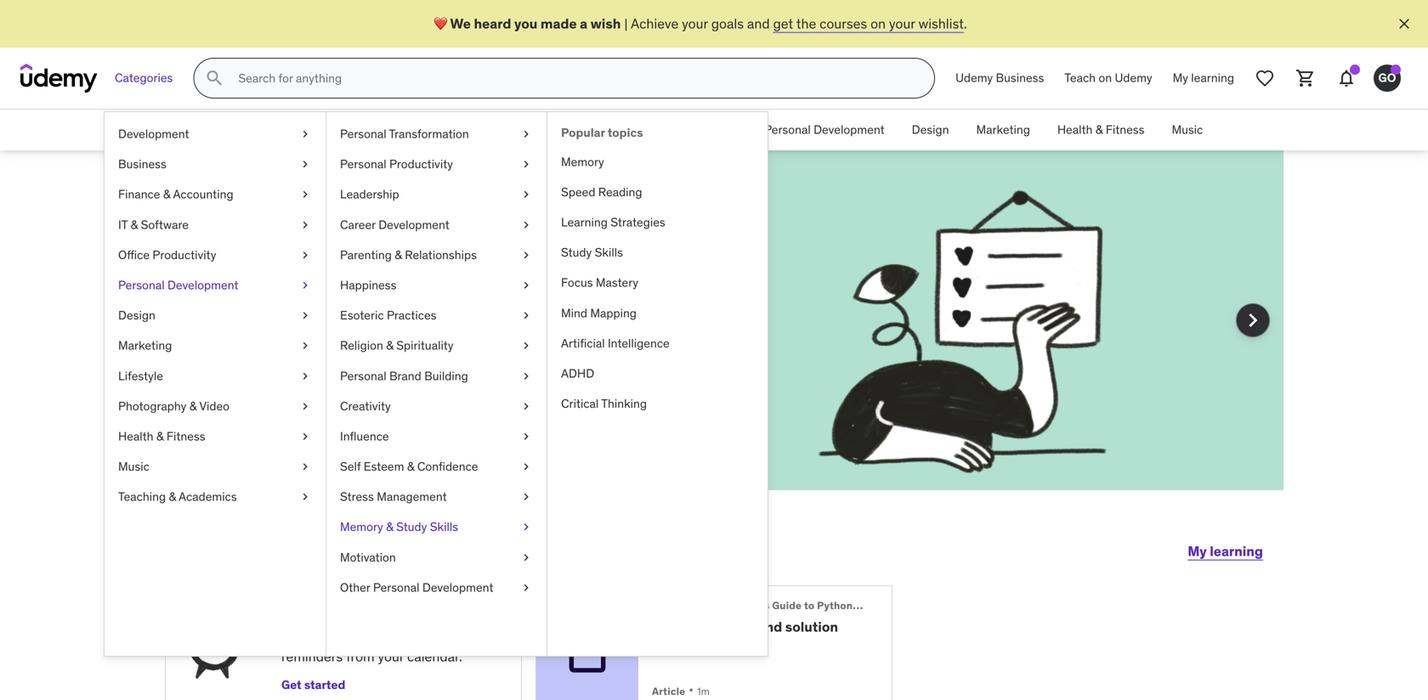 Task type: vqa. For each thing, say whether or not it's contained in the screenshot.
1st 4.4 from the top
no



Task type: locate. For each thing, give the bounding box(es) containing it.
0 vertical spatial get
[[391, 318, 413, 335]]

xsmall image inside self esteem & confidence link
[[520, 459, 533, 476]]

time
[[345, 604, 375, 621]]

your up goals.
[[509, 318, 535, 335]]

learning for bottommost my learning link
[[1210, 543, 1264, 560]]

1 vertical spatial productivity
[[390, 157, 453, 172]]

skills down stress management "link"
[[430, 520, 458, 535]]

2 vertical spatial and
[[758, 619, 783, 636]]

xsmall image inside other personal development link
[[520, 580, 533, 597]]

xsmall image for influence
[[520, 429, 533, 445]]

learning
[[1192, 70, 1235, 86], [1210, 543, 1264, 560]]

business inside "link"
[[996, 70, 1045, 86]]

xsmall image inside memory & study skills link
[[520, 519, 533, 536]]

1 horizontal spatial health & fitness
[[1058, 122, 1145, 138]]

productivity for health & fitness
[[674, 122, 737, 138]]

1 vertical spatial business
[[324, 122, 372, 138]]

strategies
[[611, 215, 666, 230]]

marketing up lifestyle
[[118, 338, 172, 354]]

0 vertical spatial and
[[748, 15, 770, 32]]

personal development link
[[751, 110, 899, 151], [105, 270, 326, 301]]

0 horizontal spatial office
[[118, 247, 150, 263]]

xsmall image for finance & accounting
[[299, 186, 312, 203]]

udemy image
[[20, 64, 98, 93]]

come
[[323, 318, 357, 335]]

xsmall image for lifestyle
[[299, 368, 312, 385]]

xsmall image for happiness
[[520, 277, 533, 294]]

2 horizontal spatial get
[[436, 630, 458, 647]]

1 horizontal spatial skills
[[595, 245, 623, 260]]

1 horizontal spatial make
[[363, 225, 457, 269]]

1 vertical spatial it & software
[[118, 217, 189, 232]]

study inside memory & study skills link
[[396, 520, 427, 535]]

health & fitness down photography in the left of the page
[[118, 429, 205, 444]]

0 horizontal spatial to
[[259, 318, 272, 335]]

wishlist image
[[1255, 68, 1276, 88]]

to inside schedule time to learn a little each day adds up. get reminders from your calendar.
[[378, 604, 392, 621]]

1 vertical spatial my learning
[[1188, 543, 1264, 560]]

your down adds
[[378, 649, 404, 666]]

on
[[871, 15, 886, 32], [1099, 70, 1113, 86], [490, 318, 506, 335]]

up.
[[414, 630, 432, 647]]

1 vertical spatial marketing
[[118, 338, 172, 354]]

to right time
[[378, 604, 392, 621]]

finance & accounting link for health & fitness
[[385, 110, 528, 151]]

udemy down .
[[956, 70, 994, 86]]

teaching & academics link
[[105, 482, 326, 513]]

0 vertical spatial personal development link
[[751, 110, 899, 151]]

it for lifestyle
[[118, 217, 128, 232]]

xsmall image inside stress management "link"
[[520, 489, 533, 506]]

0 vertical spatial it & software
[[542, 122, 612, 138]]

1 horizontal spatial fitness
[[1106, 122, 1145, 138]]

made
[[541, 15, 577, 32]]

personal for the personal brand building link
[[340, 368, 387, 384]]

1 horizontal spatial personal development
[[765, 122, 885, 138]]

wishlist up udemy business
[[919, 15, 964, 32]]

get up calendar.
[[436, 630, 458, 647]]

xsmall image for health & fitness
[[299, 429, 312, 445]]

accounting down development link
[[173, 187, 234, 202]]

it
[[542, 122, 551, 138], [118, 217, 128, 232]]

skills
[[595, 245, 623, 260], [430, 520, 458, 535]]

brand
[[390, 368, 422, 384]]

accounting up "personal productivity" link
[[454, 122, 514, 138]]

0 horizontal spatial it & software
[[118, 217, 189, 232]]

1 horizontal spatial on
[[871, 15, 886, 32]]

design for health & fitness
[[912, 122, 950, 138]]

a left wish
[[580, 15, 588, 32]]

1 vertical spatial design
[[118, 308, 155, 323]]

0 vertical spatial marketing link
[[963, 110, 1044, 151]]

get the courses on your wishlist link
[[773, 15, 964, 32]]

get left started
[[282, 678, 302, 693]]

0 horizontal spatial memory
[[340, 520, 383, 535]]

marketing link for lifestyle
[[105, 331, 326, 361]]

speed reading link
[[548, 177, 768, 208]]

1 vertical spatial personal development link
[[105, 270, 326, 301]]

fitness down the "photography & video"
[[167, 429, 205, 444]]

0 horizontal spatial wishlist
[[226, 337, 272, 354]]

0 horizontal spatial get
[[282, 678, 302, 693]]

finance
[[399, 122, 441, 138], [118, 187, 160, 202]]

0 vertical spatial music
[[1172, 122, 1204, 138]]

next image
[[1240, 307, 1267, 334]]

lifestyle link
[[105, 361, 326, 392]]

personal productivity
[[340, 157, 453, 172]]

finance & accounting down development link
[[118, 187, 234, 202]]

xsmall image inside photography & video link
[[299, 398, 312, 415]]

1 vertical spatial software
[[141, 217, 189, 232]]

memory for memory & study skills
[[340, 520, 383, 535]]

xsmall image inside it & software link
[[299, 217, 312, 233]]

xsmall image for memory & study skills
[[520, 519, 533, 536]]

music
[[1172, 122, 1204, 138], [118, 459, 149, 475]]

a up "happiness" link
[[464, 225, 484, 269]]

xsmall image for development
[[299, 126, 312, 143]]

to right "time"
[[259, 318, 272, 335]]

get for the
[[391, 318, 413, 335]]

study skills
[[561, 245, 623, 260]]

1 horizontal spatial accounting
[[454, 122, 514, 138]]

music link
[[1159, 110, 1217, 151], [105, 452, 326, 482]]

photography & video
[[118, 399, 230, 414]]

1 vertical spatial you
[[295, 225, 357, 269]]

it & software for lifestyle
[[118, 217, 189, 232]]

finance & accounting up "personal productivity" link
[[399, 122, 514, 138]]

skills down 'learning strategies'
[[595, 245, 623, 260]]

relationships
[[405, 247, 477, 263]]

0 vertical spatial personal development
[[765, 122, 885, 138]]

my learning for top my learning link
[[1173, 70, 1235, 86]]

it & software
[[542, 122, 612, 138], [118, 217, 189, 232]]

the right get
[[797, 15, 817, 32]]

xsmall image for music
[[299, 459, 312, 476]]

personal development link for health & fitness
[[751, 110, 899, 151]]

self esteem & confidence
[[340, 459, 478, 475]]

my
[[1173, 70, 1189, 86], [1188, 543, 1207, 560]]

health & fitness
[[1058, 122, 1145, 138], [118, 429, 205, 444]]

0 horizontal spatial health & fitness
[[118, 429, 205, 444]]

udemy right the teach
[[1115, 70, 1153, 86]]

office productivity link up "time"
[[105, 240, 326, 270]]

xsmall image inside 'esoteric practices' link
[[520, 308, 533, 324]]

xsmall image inside religion & spirituality link
[[520, 338, 533, 354]]

1 horizontal spatial marketing link
[[963, 110, 1044, 151]]

1 vertical spatial get
[[436, 630, 458, 647]]

finance for lifestyle
[[118, 187, 160, 202]]

make for you
[[363, 225, 457, 269]]

office productivity link up speed reading link
[[626, 110, 751, 151]]

xsmall image inside "happiness" link
[[520, 277, 533, 294]]

0 horizontal spatial the
[[330, 337, 350, 354]]

career
[[340, 217, 376, 232]]

business down development link
[[118, 157, 167, 172]]

xsmall image inside leadership link
[[520, 186, 533, 203]]

marketing link down 'udemy business' "link"
[[963, 110, 1044, 151]]

0 horizontal spatial office productivity link
[[105, 240, 326, 270]]

you left 'made'
[[515, 15, 538, 32]]

1 vertical spatial study
[[396, 520, 427, 535]]

productivity up memory link
[[674, 122, 737, 138]]

1 vertical spatial wishlist
[[226, 337, 272, 354]]

1 horizontal spatial udemy
[[1115, 70, 1153, 86]]

true.
[[360, 318, 388, 335]]

get inside get the courses on your wishlist
[[391, 318, 413, 335]]

0 vertical spatial it
[[542, 122, 551, 138]]

2 horizontal spatial to
[[805, 600, 815, 613]]

1 vertical spatial it
[[118, 217, 128, 232]]

0 horizontal spatial office productivity
[[118, 247, 216, 263]]

on inside teach on udemy link
[[1099, 70, 1113, 86]]

0 horizontal spatial business
[[118, 157, 167, 172]]

1 horizontal spatial personal development link
[[751, 110, 899, 151]]

xsmall image for personal development
[[299, 277, 312, 294]]

1 vertical spatial health & fitness link
[[105, 422, 326, 452]]

1 unread notification image
[[1351, 65, 1361, 75]]

study skills link
[[548, 238, 768, 268]]

1 horizontal spatial it & software
[[542, 122, 612, 138]]

1 vertical spatial finance
[[118, 187, 160, 202]]

office for lifestyle
[[118, 247, 150, 263]]

focus mastery
[[561, 275, 639, 291]]

xsmall image for office productivity
[[299, 247, 312, 264]]

confidence
[[417, 459, 478, 475]]

productivity down transformation
[[390, 157, 453, 172]]

udemy inside "link"
[[956, 70, 994, 86]]

intelligence
[[608, 336, 670, 351]]

0 vertical spatial design link
[[899, 110, 963, 151]]

management
[[377, 490, 447, 505]]

xsmall image inside teaching & academics link
[[299, 489, 312, 506]]

0 vertical spatial music link
[[1159, 110, 1217, 151]]

guide
[[773, 600, 802, 613]]

make inside did you make a wish?
[[363, 225, 457, 269]]

critical
[[561, 396, 599, 412]]

xsmall image inside creativity link
[[520, 398, 533, 415]]

1 vertical spatial memory
[[340, 520, 383, 535]]

learning for top my learning link
[[1192, 70, 1235, 86]]

marketing down 'udemy business' "link"
[[977, 122, 1031, 138]]

1 horizontal spatial you
[[515, 15, 538, 32]]

0 horizontal spatial marketing
[[118, 338, 172, 354]]

ultimate
[[673, 600, 716, 613]]

1 udemy from the left
[[956, 70, 994, 86]]

mapping
[[591, 306, 637, 321]]

xsmall image inside "personal productivity" link
[[520, 156, 533, 173]]

❤️   we heard you made a wish | achieve your goals and get the courses on your wishlist .
[[434, 15, 968, 32]]

productivity left did
[[153, 247, 216, 263]]

0 vertical spatial health
[[1058, 122, 1093, 138]]

0 horizontal spatial personal development link
[[105, 270, 326, 301]]

0 horizontal spatial on
[[490, 318, 506, 335]]

xsmall image for religion & spirituality
[[520, 338, 533, 354]]

reminders
[[282, 649, 343, 666]]

the up the spirituality
[[416, 318, 436, 335]]

0 vertical spatial health & fitness
[[1058, 122, 1145, 138]]

Search for anything text field
[[235, 64, 914, 93]]

0 vertical spatial marketing
[[977, 122, 1031, 138]]

make
[[363, 225, 457, 269], [275, 318, 308, 335]]

xsmall image for personal transformation
[[520, 126, 533, 143]]

1 vertical spatial office productivity link
[[105, 240, 326, 270]]

xsmall image for stress management
[[520, 489, 533, 506]]

health & fitness down teach on udemy link
[[1058, 122, 1145, 138]]

1 horizontal spatial office
[[639, 122, 671, 138]]

memory down stress
[[340, 520, 383, 535]]

personal for personal development link corresponding to health & fitness
[[765, 122, 811, 138]]

wishlist down "time"
[[226, 337, 272, 354]]

the down come at left top
[[330, 337, 350, 354]]

1 horizontal spatial wishlist
[[919, 15, 964, 32]]

mind mapping
[[561, 306, 637, 321]]

1 horizontal spatial study
[[561, 245, 592, 260]]

software for lifestyle
[[141, 217, 189, 232]]

xsmall image for creativity
[[520, 398, 533, 415]]

xsmall image inside influence link
[[520, 429, 533, 445]]

1 vertical spatial learning
[[1210, 543, 1264, 560]]

marketing link up video
[[105, 331, 326, 361]]

topics
[[608, 125, 643, 140]]

get started button
[[282, 674, 346, 698]]

xsmall image for teaching & academics
[[299, 489, 312, 506]]

business up 'personal productivity'
[[324, 122, 372, 138]]

personal brand building link
[[327, 361, 547, 392]]

finance & accounting link up leadership link
[[385, 110, 528, 151]]

get up and take the first step toward your goals.
[[391, 318, 413, 335]]

memory down popular
[[561, 154, 604, 170]]

schedule
[[282, 604, 342, 621]]

xsmall image inside motivation link
[[520, 550, 533, 566]]

get started
[[282, 678, 346, 693]]

submit search image
[[204, 68, 225, 88]]

0 horizontal spatial health
[[118, 429, 154, 444]]

get inside button
[[282, 678, 302, 693]]

1 vertical spatial it & software link
[[105, 210, 326, 240]]

0 vertical spatial on
[[871, 15, 886, 32]]

academics
[[179, 490, 237, 505]]

and down the guide
[[758, 619, 783, 636]]

1 horizontal spatial finance & accounting
[[399, 122, 514, 138]]

fitness down teach on udemy link
[[1106, 122, 1145, 138]]

xsmall image
[[520, 126, 533, 143], [299, 156, 312, 173], [520, 156, 533, 173], [299, 186, 312, 203], [520, 186, 533, 203], [520, 217, 533, 233], [299, 247, 312, 264], [299, 277, 312, 294], [299, 308, 312, 324], [299, 338, 312, 354], [520, 368, 533, 385], [520, 398, 533, 415], [299, 429, 312, 445], [299, 459, 312, 476], [299, 489, 312, 506], [520, 489, 533, 506], [520, 519, 533, 536]]

goals.
[[485, 337, 521, 354]]

0 vertical spatial design
[[912, 122, 950, 138]]

1 vertical spatial office
[[118, 247, 150, 263]]

xsmall image inside the personal brand building link
[[520, 368, 533, 385]]

teach
[[1065, 70, 1096, 86]]

xsmall image inside the lifestyle link
[[299, 368, 312, 385]]

health down the teach
[[1058, 122, 1093, 138]]

personal productivity link
[[327, 149, 547, 180]]

office productivity for health & fitness
[[639, 122, 737, 138]]

you
[[515, 15, 538, 32], [295, 225, 357, 269]]

other
[[340, 580, 370, 596]]

personal transformation
[[340, 126, 469, 142]]

memory
[[561, 154, 604, 170], [340, 520, 383, 535]]

a
[[282, 630, 290, 647]]

finance & accounting link down development link
[[105, 180, 326, 210]]

and left get
[[748, 15, 770, 32]]

1 vertical spatial make
[[275, 318, 308, 335]]

0 vertical spatial study
[[561, 245, 592, 260]]

1 vertical spatial design link
[[105, 301, 326, 331]]

finance & accounting
[[399, 122, 514, 138], [118, 187, 234, 202]]

0 horizontal spatial finance & accounting link
[[105, 180, 326, 210]]

software for health & fitness
[[564, 122, 612, 138]]

xsmall image inside career development link
[[520, 217, 533, 233]]

mastery
[[596, 275, 639, 291]]

0 vertical spatial business
[[996, 70, 1045, 86]]

courses right get
[[820, 15, 868, 32]]

1 horizontal spatial productivity
[[390, 157, 453, 172]]

personal brand building
[[340, 368, 468, 384]]

and left take
[[275, 337, 298, 354]]

business for health & fitness
[[324, 122, 372, 138]]

xsmall image for personal productivity
[[520, 156, 533, 173]]

0 vertical spatial finance & accounting link
[[385, 110, 528, 151]]

&
[[444, 122, 451, 138], [554, 122, 561, 138], [1096, 122, 1103, 138], [163, 187, 170, 202], [131, 217, 138, 232], [395, 247, 402, 263], [386, 338, 394, 354], [189, 399, 197, 414], [156, 429, 164, 444], [407, 459, 415, 475], [169, 490, 176, 505], [386, 520, 394, 535]]

1 horizontal spatial office productivity
[[639, 122, 737, 138]]

you up "happiness"
[[295, 225, 357, 269]]

study down management
[[396, 520, 427, 535]]

and
[[748, 15, 770, 32], [275, 337, 298, 354], [758, 619, 783, 636]]

1 horizontal spatial it & software link
[[528, 110, 626, 151]]

xsmall image for it & software
[[299, 217, 312, 233]]

study up focus at the left top of page
[[561, 245, 592, 260]]

finance & accounting link for lifestyle
[[105, 180, 326, 210]]

health & fitness link down teach on udemy link
[[1044, 110, 1159, 151]]

1 horizontal spatial memory
[[561, 154, 604, 170]]

business for lifestyle
[[118, 157, 167, 172]]

0 horizontal spatial make
[[275, 318, 308, 335]]

esoteric practices
[[340, 308, 437, 323]]

my learning for bottommost my learning link
[[1188, 543, 1264, 560]]

accounting
[[454, 122, 514, 138], [173, 187, 234, 202]]

and take the first step toward your goals.
[[272, 337, 521, 354]]

health & fitness link
[[1044, 110, 1159, 151], [105, 422, 326, 452]]

make for to
[[275, 318, 308, 335]]

to
[[259, 318, 272, 335], [805, 600, 815, 613], [378, 604, 392, 621]]

xsmall image inside personal transformation link
[[520, 126, 533, 143]]

0 vertical spatial my learning
[[1173, 70, 1235, 86]]

happiness
[[340, 278, 397, 293]]

xsmall image for business
[[299, 156, 312, 173]]

0 vertical spatial productivity
[[674, 122, 737, 138]]

2 horizontal spatial on
[[1099, 70, 1113, 86]]

2 vertical spatial the
[[330, 337, 350, 354]]

xsmall image inside parenting & relationships link
[[520, 247, 533, 264]]

from
[[346, 649, 375, 666]]

memory & study skills element
[[547, 112, 768, 657]]

let's
[[165, 531, 229, 566]]

business link for health & fitness
[[310, 110, 385, 151]]

office productivity link for health & fitness
[[626, 110, 751, 151]]

little
[[293, 630, 320, 647]]

marketing
[[977, 122, 1031, 138], [118, 338, 172, 354]]

office productivity for lifestyle
[[118, 247, 216, 263]]

the inside get the courses on your wishlist
[[416, 318, 436, 335]]

xsmall image inside development link
[[299, 126, 312, 143]]

xsmall image for personal brand building
[[520, 368, 533, 385]]

personal development for health & fitness
[[765, 122, 885, 138]]

business left the teach
[[996, 70, 1045, 86]]

accounting for lifestyle
[[173, 187, 234, 202]]

health down photography in the left of the page
[[118, 429, 154, 444]]

it & software link for health & fitness
[[528, 110, 626, 151]]

2 vertical spatial business
[[118, 157, 167, 172]]

your
[[682, 15, 708, 32], [890, 15, 916, 32], [509, 318, 535, 335], [456, 337, 482, 354], [378, 649, 404, 666]]

and inside the carousel element
[[275, 337, 298, 354]]

health & fitness link down video
[[105, 422, 326, 452]]

to up "solution"
[[805, 600, 815, 613]]

1 vertical spatial finance & accounting
[[118, 187, 234, 202]]

1 vertical spatial fitness
[[167, 429, 205, 444]]

stress management
[[340, 490, 447, 505]]

did you make a wish?
[[226, 225, 484, 311]]

0 vertical spatial memory
[[561, 154, 604, 170]]

0 vertical spatial finance
[[399, 122, 441, 138]]

influence link
[[327, 422, 547, 452]]

1 horizontal spatial it
[[542, 122, 551, 138]]

1 vertical spatial on
[[1099, 70, 1113, 86]]

0 horizontal spatial it
[[118, 217, 128, 232]]

0 horizontal spatial software
[[141, 217, 189, 232]]

accounting for health & fitness
[[454, 122, 514, 138]]

finance & accounting for health & fitness
[[399, 122, 514, 138]]

wishlist inside get the courses on your wishlist
[[226, 337, 272, 354]]

courses up toward
[[439, 318, 487, 335]]

xsmall image
[[299, 126, 312, 143], [299, 217, 312, 233], [520, 247, 533, 264], [520, 277, 533, 294], [520, 308, 533, 324], [520, 338, 533, 354], [299, 368, 312, 385], [299, 398, 312, 415], [520, 429, 533, 445], [520, 459, 533, 476], [520, 550, 533, 566], [520, 580, 533, 597]]



Task type: describe. For each thing, give the bounding box(es) containing it.
•
[[689, 682, 694, 700]]

study inside study skills link
[[561, 245, 592, 260]]

get the courses on your wishlist link
[[226, 318, 535, 354]]

get inside schedule time to learn a little each day adds up. get reminders from your calendar.
[[436, 630, 458, 647]]

artificial intelligence
[[561, 336, 670, 351]]

time to make it come true.
[[226, 318, 391, 335]]

career development link
[[327, 210, 547, 240]]

critical thinking
[[561, 396, 647, 412]]

2 horizontal spatial the
[[797, 15, 817, 32]]

marketing for health & fitness
[[977, 122, 1031, 138]]

0 horizontal spatial music
[[118, 459, 149, 475]]

to inside the ultimate beginners guide to python programming 11. homework and solution
[[805, 600, 815, 613]]

parenting & relationships
[[340, 247, 477, 263]]

learning strategies link
[[548, 208, 768, 238]]

0 vertical spatial health & fitness link
[[1044, 110, 1159, 151]]

design link for health & fitness
[[899, 110, 963, 151]]

focus mastery link
[[548, 268, 768, 298]]

day
[[356, 630, 378, 647]]

each
[[324, 630, 353, 647]]

a inside did you make a wish?
[[464, 225, 484, 269]]

0 vertical spatial wishlist
[[919, 15, 964, 32]]

teach on udemy link
[[1055, 58, 1163, 99]]

finance for health & fitness
[[399, 122, 441, 138]]

adhd
[[561, 366, 595, 381]]

the
[[652, 600, 671, 613]]

esteem
[[364, 459, 404, 475]]

popular topics
[[561, 125, 643, 140]]

take
[[301, 337, 327, 354]]

categories
[[115, 70, 173, 86]]

photography & video link
[[105, 392, 326, 422]]

motivation link
[[327, 543, 547, 573]]

the ultimate beginners guide to python programming 11. homework and solution
[[652, 600, 924, 636]]

personal for personal transformation link
[[340, 126, 387, 142]]

your left .
[[890, 15, 916, 32]]

mind mapping link
[[548, 298, 768, 329]]

achieve
[[631, 15, 679, 32]]

parenting & relationships link
[[327, 240, 547, 270]]

.
[[964, 15, 968, 32]]

1 vertical spatial my
[[1188, 543, 1207, 560]]

it for health & fitness
[[542, 122, 551, 138]]

office productivity link for lifestyle
[[105, 240, 326, 270]]

wish
[[591, 15, 621, 32]]

go
[[1379, 70, 1397, 86]]

0 horizontal spatial health & fitness link
[[105, 422, 326, 452]]

development link
[[105, 119, 326, 149]]

adds
[[381, 630, 410, 647]]

gary
[[435, 531, 503, 566]]

business link for lifestyle
[[105, 149, 326, 180]]

1 horizontal spatial music link
[[1159, 110, 1217, 151]]

it
[[311, 318, 320, 335]]

parenting
[[340, 247, 392, 263]]

personal development link for lifestyle
[[105, 270, 326, 301]]

xsmall image for career development
[[520, 217, 533, 233]]

go link
[[1368, 58, 1408, 99]]

memory & study skills
[[340, 520, 458, 535]]

|
[[625, 15, 628, 32]]

office for health & fitness
[[639, 122, 671, 138]]

xsmall image for photography & video
[[299, 398, 312, 415]]

calendar.
[[407, 649, 462, 666]]

python
[[817, 600, 853, 613]]

motivation
[[340, 550, 396, 565]]

categories button
[[105, 58, 183, 99]]

you have alerts image
[[1391, 65, 1402, 75]]

close image
[[1397, 15, 1414, 32]]

personal development for lifestyle
[[118, 278, 239, 293]]

11.
[[652, 619, 668, 636]]

carousel element
[[145, 151, 1284, 532]]

personal transformation link
[[327, 119, 547, 149]]

to inside the carousel element
[[259, 318, 272, 335]]

stress management link
[[327, 482, 547, 513]]

0 vertical spatial fitness
[[1106, 122, 1145, 138]]

0 vertical spatial skills
[[595, 245, 623, 260]]

religion & spirituality link
[[327, 331, 547, 361]]

programming
[[856, 600, 924, 613]]

other personal development link
[[327, 573, 547, 603]]

xsmall image for self esteem & confidence
[[520, 459, 533, 476]]

video
[[199, 399, 230, 414]]

marketing for lifestyle
[[118, 338, 172, 354]]

xsmall image for other personal development
[[520, 580, 533, 597]]

focus
[[561, 275, 593, 291]]

xsmall image for marketing
[[299, 338, 312, 354]]

marketing link for health & fitness
[[963, 110, 1044, 151]]

0 vertical spatial a
[[580, 15, 588, 32]]

productivity for lifestyle
[[153, 247, 216, 263]]

design for lifestyle
[[118, 308, 155, 323]]

1 vertical spatial skills
[[430, 520, 458, 535]]

2 udemy from the left
[[1115, 70, 1153, 86]]

memory for memory
[[561, 154, 604, 170]]

it & software link for lifestyle
[[105, 210, 326, 240]]

heard
[[474, 15, 512, 32]]

other personal development
[[340, 580, 494, 596]]

1 horizontal spatial health
[[1058, 122, 1093, 138]]

❤️
[[434, 15, 448, 32]]

solution
[[786, 619, 839, 636]]

critical thinking link
[[548, 389, 768, 419]]

your inside schedule time to learn a little each day adds up. get reminders from your calendar.
[[378, 649, 404, 666]]

popular
[[561, 125, 605, 140]]

wish?
[[226, 267, 326, 311]]

self
[[340, 459, 361, 475]]

thinking
[[601, 396, 647, 412]]

finance & accounting for lifestyle
[[118, 187, 234, 202]]

courses inside get the courses on your wishlist
[[439, 318, 487, 335]]

started
[[304, 678, 346, 693]]

shopping cart with 0 items image
[[1296, 68, 1317, 88]]

get for started
[[282, 678, 302, 693]]

reading
[[599, 184, 643, 200]]

1m
[[697, 686, 710, 699]]

xsmall image for parenting & relationships
[[520, 247, 533, 264]]

leadership link
[[327, 180, 547, 210]]

religion & spirituality
[[340, 338, 454, 354]]

design link for lifestyle
[[105, 301, 326, 331]]

1 vertical spatial my learning link
[[1188, 532, 1264, 572]]

personal for lifestyle's personal development link
[[118, 278, 165, 293]]

photography
[[118, 399, 187, 414]]

building
[[425, 368, 468, 384]]

career development
[[340, 217, 450, 232]]

0 vertical spatial my learning link
[[1163, 58, 1245, 99]]

xsmall image for motivation
[[520, 550, 533, 566]]

on inside get the courses on your wishlist
[[490, 318, 506, 335]]

1 vertical spatial music link
[[105, 452, 326, 482]]

notifications image
[[1337, 68, 1357, 88]]

xsmall image for design
[[299, 308, 312, 324]]

learn
[[395, 604, 427, 621]]

xsmall image for esoteric practices
[[520, 308, 533, 324]]

esoteric
[[340, 308, 384, 323]]

and inside the ultimate beginners guide to python programming 11. homework and solution
[[758, 619, 783, 636]]

teaching & academics
[[118, 490, 237, 505]]

artificial intelligence link
[[548, 329, 768, 359]]

get the courses on your wishlist
[[226, 318, 535, 354]]

your left "goals" at the top of page
[[682, 15, 708, 32]]

creativity link
[[327, 392, 547, 422]]

practices
[[387, 308, 437, 323]]

speed
[[561, 184, 596, 200]]

learning strategies
[[561, 215, 666, 230]]

0 vertical spatial my
[[1173, 70, 1189, 86]]

let's start learning, gary
[[165, 531, 503, 566]]

personal for "personal productivity" link
[[340, 157, 387, 172]]

schedule time to learn a little each day adds up. get reminders from your calendar.
[[282, 604, 462, 666]]

teaching
[[118, 490, 166, 505]]

it & software for health & fitness
[[542, 122, 612, 138]]

learning,
[[306, 531, 429, 566]]

1 horizontal spatial courses
[[820, 15, 868, 32]]

goals
[[712, 15, 744, 32]]

happiness link
[[327, 270, 547, 301]]

xsmall image for leadership
[[520, 186, 533, 203]]

you inside did you make a wish?
[[295, 225, 357, 269]]

your left goals.
[[456, 337, 482, 354]]

your inside get the courses on your wishlist
[[509, 318, 535, 335]]

first
[[354, 337, 378, 354]]



